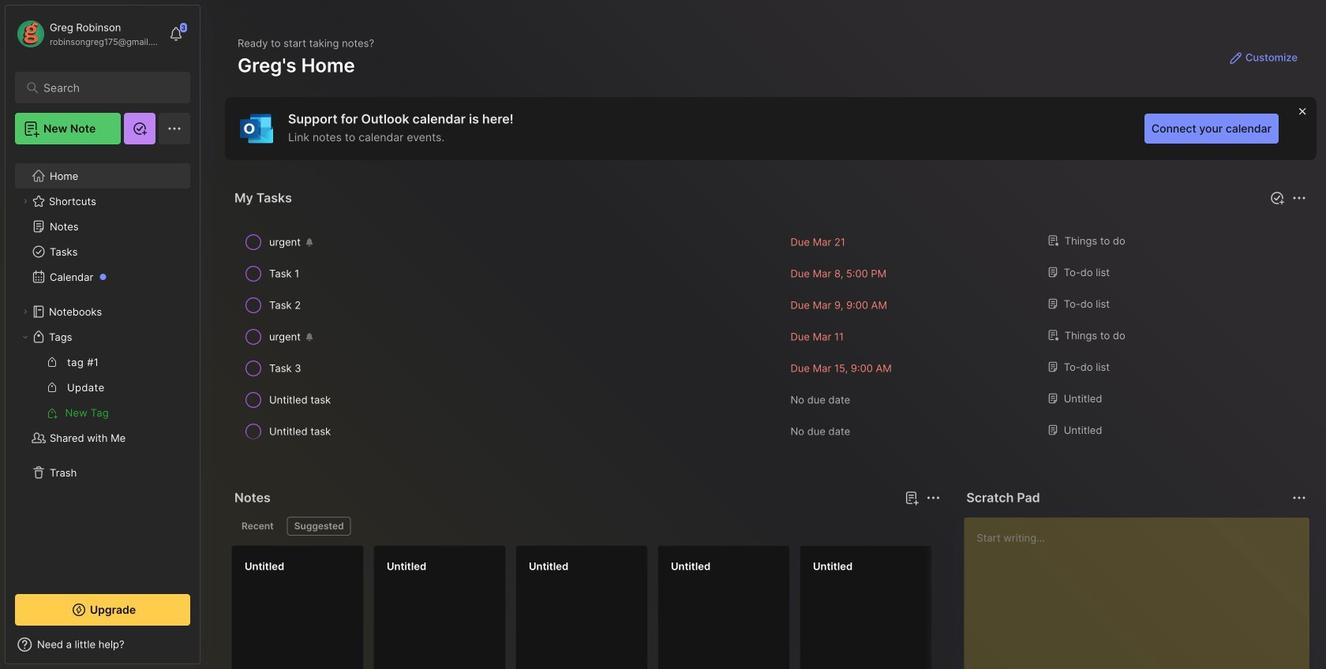 Task type: locate. For each thing, give the bounding box(es) containing it.
group inside tree
[[15, 350, 189, 426]]

0 horizontal spatial tab
[[234, 517, 281, 536]]

More actions field
[[1289, 187, 1311, 209], [922, 487, 945, 509], [1289, 487, 1311, 509]]

row group
[[231, 227, 1311, 448], [231, 546, 1326, 670]]

1 horizontal spatial tab
[[287, 517, 351, 536]]

tab list
[[234, 517, 938, 536]]

1 vertical spatial row group
[[231, 546, 1326, 670]]

Account field
[[15, 18, 161, 50]]

0 vertical spatial row group
[[231, 227, 1311, 448]]

group
[[15, 350, 189, 426]]

more actions image
[[1290, 189, 1309, 208], [924, 489, 943, 508], [1290, 489, 1309, 508]]

tab
[[234, 517, 281, 536], [287, 517, 351, 536]]

None search field
[[43, 78, 169, 97]]

2 row group from the top
[[231, 546, 1326, 670]]

1 tab from the left
[[234, 517, 281, 536]]

2 tab from the left
[[287, 517, 351, 536]]

tree
[[6, 154, 200, 580]]

click to collapse image
[[199, 640, 211, 659]]

tree inside main element
[[6, 154, 200, 580]]



Task type: vqa. For each thing, say whether or not it's contained in the screenshot.
the top row group
yes



Task type: describe. For each thing, give the bounding box(es) containing it.
expand notebooks image
[[21, 307, 30, 317]]

main element
[[0, 0, 205, 670]]

WHAT'S NEW field
[[6, 632, 200, 658]]

expand tags image
[[21, 332, 30, 342]]

1 row group from the top
[[231, 227, 1311, 448]]

Start writing… text field
[[977, 518, 1309, 670]]

new task image
[[1270, 190, 1285, 206]]

none search field inside main element
[[43, 78, 169, 97]]

Search text field
[[43, 81, 169, 96]]



